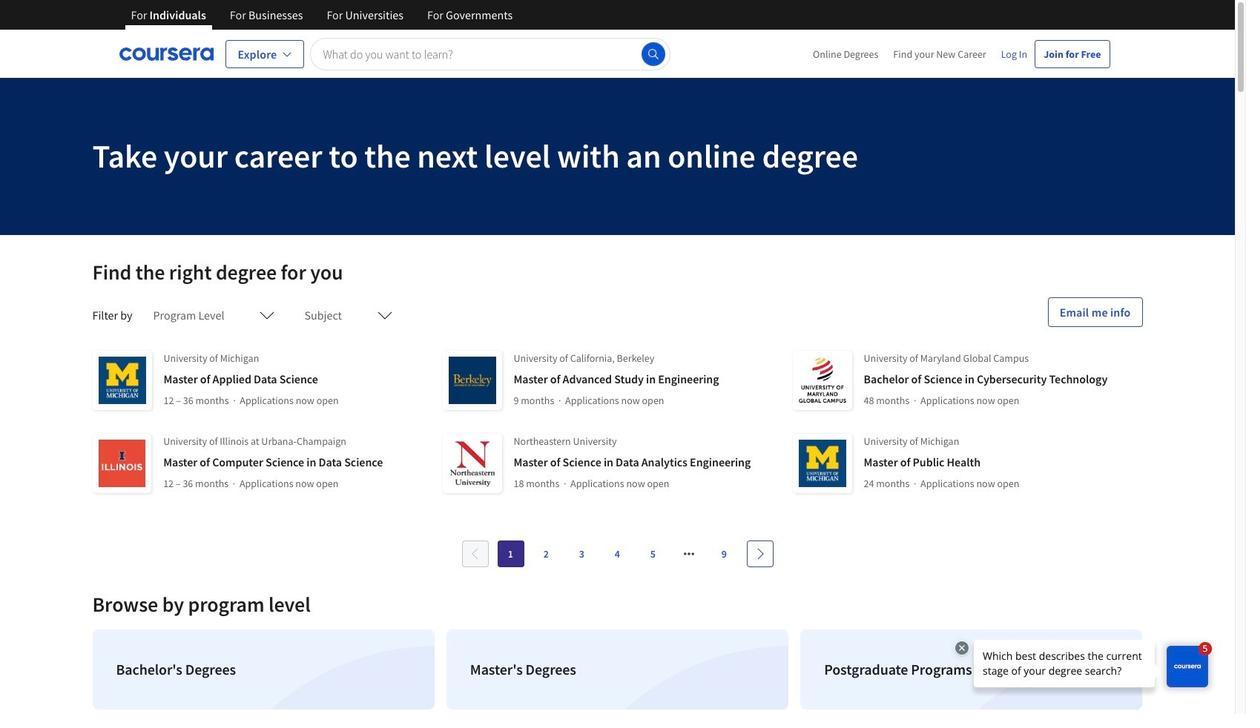 Task type: locate. For each thing, give the bounding box(es) containing it.
list
[[86, 624, 1149, 714]]

go to next page image
[[754, 548, 766, 560]]

0 horizontal spatial university of michigan image
[[92, 351, 152, 410]]

1 horizontal spatial university of michigan image
[[793, 434, 852, 493]]

university of michigan image
[[92, 351, 152, 410], [793, 434, 852, 493]]

1 vertical spatial university of michigan image
[[793, 434, 852, 493]]

What do you want to learn? text field
[[310, 37, 670, 70]]

banner navigation
[[119, 0, 525, 41]]

None search field
[[310, 37, 670, 70]]



Task type: vqa. For each thing, say whether or not it's contained in the screenshot.
list
yes



Task type: describe. For each thing, give the bounding box(es) containing it.
university of california, berkeley image
[[442, 351, 502, 410]]

university of maryland global campus image
[[793, 351, 852, 410]]

coursera image
[[119, 42, 213, 66]]

0 vertical spatial university of michigan image
[[92, 351, 152, 410]]

northeastern university image
[[442, 434, 502, 493]]

university of illinois at urbana-champaign image
[[92, 434, 151, 493]]



